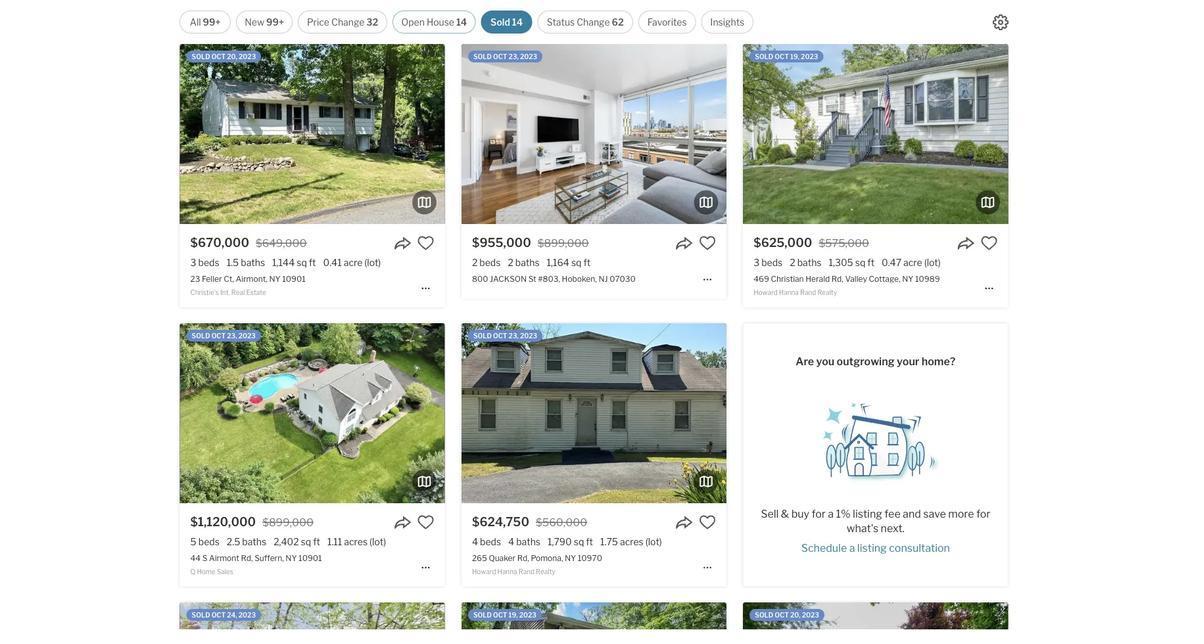 Task type: vqa. For each thing, say whether or not it's contained in the screenshot.


Task type: describe. For each thing, give the bounding box(es) containing it.
1.11 acres (lot)
[[327, 537, 386, 548]]

favorite button image for $624,750
[[699, 514, 716, 531]]

all 99+
[[190, 16, 221, 28]]

save
[[923, 508, 946, 521]]

800
[[472, 274, 488, 284]]

status
[[547, 16, 575, 28]]

1.11
[[327, 537, 342, 548]]

sold 14
[[491, 16, 523, 28]]

q
[[190, 568, 195, 576]]

2023 for the photo of 23 feller ct, airmont, ny 10901
[[239, 53, 256, 60]]

4 for 4 baths
[[508, 537, 514, 548]]

1 photo of 317 vista view dr, mahwah twp., nj 07430-2397 image from the left
[[743, 603, 1008, 631]]

3 beds for $625,000
[[754, 257, 783, 268]]

1 vertical spatial a
[[849, 542, 855, 555]]

sales
[[217, 568, 233, 576]]

schedule a listing consultation
[[801, 542, 950, 555]]

19, for the "photo of 86 hess rd, valley cottage, ny 10989"
[[509, 612, 518, 619]]

sold oct 23, 2023 for $1,120,000
[[192, 332, 256, 340]]

44 s airmont rd, suffern, ny 10901 q home sales
[[190, 554, 322, 576]]

what's
[[847, 522, 879, 535]]

2 for from the left
[[976, 508, 991, 521]]

favorite button checkbox for $625,000
[[981, 235, 998, 252]]

acre for $625,000
[[904, 257, 922, 268]]

All radio
[[180, 11, 231, 34]]

3 beds for $670,000
[[190, 257, 219, 268]]

favorite button checkbox for $624,750
[[699, 514, 716, 531]]

4 baths
[[508, 537, 541, 548]]

beds for $955,000
[[480, 257, 501, 268]]

sell & buy for a 1% listing fee and save more for what's next.
[[761, 508, 991, 535]]

estate
[[246, 289, 266, 296]]

2 for $955,000
[[508, 257, 513, 268]]

1,144
[[272, 257, 295, 268]]

you
[[816, 355, 835, 368]]

2 baths for $955,000
[[508, 257, 540, 268]]

acres for $624,750
[[620, 537, 644, 548]]

baths for $670,000
[[241, 257, 265, 268]]

favorite button checkbox for $955,000
[[699, 235, 716, 252]]

suffern,
[[255, 554, 284, 563]]

hoboken,
[[562, 274, 597, 284]]

0.41
[[323, 257, 342, 268]]

buy
[[791, 508, 809, 521]]

rd, for $625,000
[[832, 274, 844, 284]]

99+ for new 99+
[[266, 16, 284, 28]]

23, for $624,750
[[509, 332, 519, 340]]

1 vertical spatial listing
[[857, 542, 887, 555]]

(lot) for $670,000
[[364, 257, 381, 268]]

favorite button image for $1,120,000
[[417, 514, 434, 531]]

23 feller ct, airmont, ny 10901 christie's int. real estate
[[190, 274, 306, 296]]

$1,120,000
[[190, 515, 256, 529]]

(lot) for $625,000
[[924, 257, 941, 268]]

23
[[190, 274, 200, 284]]

favorite button checkbox for $670,000
[[417, 235, 434, 252]]

1,144 sq ft
[[272, 257, 316, 268]]

fee
[[885, 508, 901, 521]]

2023 for photo of 17 pintail rd, irvington, ny 10533
[[239, 612, 256, 619]]

0 vertical spatial sold oct 20, 2023
[[192, 53, 256, 60]]

a inside the sell & buy for a 1% listing fee and save more for what's next.
[[828, 508, 834, 521]]

469 christian herald rd, valley cottage, ny 10989 howard hanna rand realty
[[754, 274, 940, 296]]

24,
[[227, 612, 237, 619]]

4 beds
[[472, 537, 501, 548]]

ft for $670,000
[[309, 257, 316, 268]]

New radio
[[236, 11, 293, 34]]

sold oct 24, 2023
[[192, 612, 256, 619]]

2.5
[[227, 537, 240, 548]]

sell
[[761, 508, 779, 521]]

house
[[427, 16, 454, 28]]

home
[[197, 568, 215, 576]]

1 photo of 800 jackson st #803, hoboken, nj 07030 image from the left
[[462, 44, 727, 224]]

Insights radio
[[701, 11, 754, 34]]

2023 for photo of 44 s airmont rd, suffern, ny 10901
[[238, 332, 256, 340]]

airmont,
[[236, 274, 268, 284]]

sold for photo of 17 pintail rd, irvington, ny 10533
[[192, 612, 210, 619]]

sold for the photo of 23 feller ct, airmont, ny 10901
[[192, 53, 210, 60]]

baths for $955,000
[[515, 257, 540, 268]]

0.47 acre (lot)
[[882, 257, 941, 268]]

favorite button image for $625,000
[[981, 235, 998, 252]]

price change 32
[[307, 16, 378, 28]]

2,402 sq ft
[[274, 537, 320, 548]]

acre for $670,000
[[344, 257, 362, 268]]

265 quaker rd, pomona, ny 10970 howard hanna rand realty
[[472, 554, 602, 576]]

#803,
[[538, 274, 560, 284]]

1 2 from the left
[[472, 257, 478, 268]]

sq for $624,750
[[574, 537, 584, 548]]

beds for $625,000
[[762, 257, 783, 268]]

photo of 17 pintail rd, irvington, ny 10533 image
[[180, 603, 445, 631]]

hanna inside 265 quaker rd, pomona, ny 10970 howard hanna rand realty
[[497, 568, 517, 576]]

2 for $625,000
[[790, 257, 795, 268]]

1 horizontal spatial sold oct 20, 2023
[[755, 612, 819, 619]]

change for 62
[[577, 16, 610, 28]]

sold oct 23, 2023 for $955,000
[[473, 53, 537, 60]]

1,164
[[547, 257, 569, 268]]

sold oct 19, 2023 for photo of 469 christian herald rd, valley cottage, ny 10989
[[755, 53, 818, 60]]

real
[[231, 289, 245, 296]]

10970
[[578, 554, 602, 563]]

10901 inside 44 s airmont rd, suffern, ny 10901 q home sales
[[299, 554, 322, 563]]

2 beds
[[472, 257, 501, 268]]

sold for photo of 265 quaker rd, pomona, ny 10970
[[473, 332, 492, 340]]

new
[[245, 16, 264, 28]]

5 beds
[[190, 537, 220, 548]]

ft for $625,000
[[868, 257, 875, 268]]

44
[[190, 554, 201, 563]]

photo of 44 s airmont rd, suffern, ny 10901 image
[[180, 324, 445, 504]]

ct,
[[224, 274, 234, 284]]

800 jackson st #803, hoboken, nj 07030
[[472, 274, 636, 284]]

realty inside 265 quaker rd, pomona, ny 10970 howard hanna rand realty
[[536, 568, 556, 576]]

0.41 acre (lot)
[[323, 257, 381, 268]]

14 inside open house radio
[[456, 16, 467, 28]]

oct for photo of 469 christian herald rd, valley cottage, ny 10989
[[775, 53, 789, 60]]

and
[[903, 508, 921, 521]]

1.75
[[600, 537, 618, 548]]

insights
[[710, 16, 745, 28]]

ft for $1,120,000
[[313, 537, 320, 548]]

1,164 sq ft
[[547, 257, 591, 268]]

home?
[[922, 355, 956, 368]]

2023 for photo of 469 christian herald rd, valley cottage, ny 10989
[[801, 53, 818, 60]]

2023 for the "photo of 86 hess rd, valley cottage, ny 10989"
[[519, 612, 537, 619]]

sq for $955,000
[[571, 257, 582, 268]]

valley
[[845, 274, 867, 284]]

oct for photo of 44 s airmont rd, suffern, ny 10901
[[211, 332, 226, 340]]

sold for photo of 469 christian herald rd, valley cottage, ny 10989
[[755, 53, 773, 60]]

2023 for photo of 265 quaker rd, pomona, ny 10970
[[520, 332, 537, 340]]

beds for $670,000
[[198, 257, 219, 268]]

469
[[754, 274, 769, 284]]

more
[[948, 508, 974, 521]]

baths for $625,000
[[797, 257, 822, 268]]

$575,000
[[819, 237, 869, 250]]

nj
[[599, 274, 608, 284]]

1,305 sq ft
[[829, 257, 875, 268]]

beds for $1,120,000
[[198, 537, 220, 548]]

1 for from the left
[[812, 508, 826, 521]]

cottage,
[[869, 274, 901, 284]]

christie's
[[190, 289, 219, 296]]

rand inside 265 quaker rd, pomona, ny 10970 howard hanna rand realty
[[519, 568, 535, 576]]

23, for $1,120,000
[[227, 332, 237, 340]]



Task type: locate. For each thing, give the bounding box(es) containing it.
rand
[[800, 289, 816, 296], [519, 568, 535, 576]]

0 vertical spatial realty
[[818, 289, 837, 296]]

beds right 5 at the left of the page
[[198, 537, 220, 548]]

2 favorite button image from the left
[[699, 514, 716, 531]]

photo of 265 quaker rd, pomona, ny 10970 image
[[462, 324, 727, 504]]

1,790
[[548, 537, 572, 548]]

baths for $624,750
[[516, 537, 541, 548]]

0 horizontal spatial 2 baths
[[508, 257, 540, 268]]

hanna down "christian"
[[779, 289, 799, 296]]

0 horizontal spatial rand
[[519, 568, 535, 576]]

1 3 beds from the left
[[190, 257, 219, 268]]

5
[[190, 537, 196, 548]]

1 vertical spatial $899,000
[[263, 516, 314, 529]]

sold
[[192, 53, 210, 60], [473, 53, 492, 60], [755, 53, 773, 60], [192, 332, 210, 340], [473, 332, 492, 340], [192, 612, 210, 619], [473, 612, 492, 619], [755, 612, 773, 619]]

1 99+ from the left
[[203, 16, 221, 28]]

99+ inside all radio
[[203, 16, 221, 28]]

baths for $1,120,000
[[242, 537, 266, 548]]

2 3 beds from the left
[[754, 257, 783, 268]]

sq
[[297, 257, 307, 268], [571, 257, 582, 268], [855, 257, 866, 268], [301, 537, 311, 548], [574, 537, 584, 548]]

$670,000
[[190, 235, 249, 250]]

a down the what's
[[849, 542, 855, 555]]

hanna down quaker
[[497, 568, 517, 576]]

14 right house
[[456, 16, 467, 28]]

ny down 1,144
[[269, 274, 281, 284]]

oct for the photo of 23 feller ct, airmont, ny 10901
[[211, 53, 226, 60]]

sq right 2,402
[[301, 537, 311, 548]]

acres for $1,120,000
[[344, 537, 368, 548]]

1 vertical spatial 19,
[[509, 612, 518, 619]]

1 horizontal spatial favorite button checkbox
[[981, 235, 998, 252]]

listing inside the sell & buy for a 1% listing fee and save more for what's next.
[[853, 508, 882, 521]]

$955,000 $899,000
[[472, 235, 589, 250]]

1%
[[836, 508, 851, 521]]

rd, down 4 baths at the bottom of the page
[[517, 554, 529, 563]]

0 horizontal spatial favorite button image
[[417, 514, 434, 531]]

0 vertical spatial favorite button checkbox
[[981, 235, 998, 252]]

1 vertical spatial hanna
[[497, 568, 517, 576]]

sold for the "photo of 86 hess rd, valley cottage, ny 10989"
[[473, 612, 492, 619]]

sq right 1,790
[[574, 537, 584, 548]]

oct for the "photo of 86 hess rd, valley cottage, ny 10989"
[[493, 612, 507, 619]]

1 14 from the left
[[456, 16, 467, 28]]

1 horizontal spatial acres
[[620, 537, 644, 548]]

1 horizontal spatial change
[[577, 16, 610, 28]]

ny down 0.47 acre (lot)
[[902, 274, 914, 284]]

10901 down 1,144 sq ft
[[282, 274, 306, 284]]

sold oct 20, 2023
[[192, 53, 256, 60], [755, 612, 819, 619]]

rd, inside 469 christian herald rd, valley cottage, ny 10989 howard hanna rand realty
[[832, 274, 844, 284]]

0 vertical spatial sold oct 19, 2023
[[755, 53, 818, 60]]

2,402
[[274, 537, 299, 548]]

(lot)
[[364, 257, 381, 268], [924, 257, 941, 268], [370, 537, 386, 548], [646, 537, 662, 548]]

baths up herald
[[797, 257, 822, 268]]

photo of 317 vista view dr, mahwah twp., nj 07430-2397 image
[[743, 603, 1008, 631], [1008, 603, 1188, 631]]

14 right the sold
[[512, 16, 523, 28]]

265
[[472, 554, 487, 563]]

0 horizontal spatial 19,
[[509, 612, 518, 619]]

4 up quaker
[[508, 537, 514, 548]]

&
[[781, 508, 789, 521]]

oct for photo of 17 pintail rd, irvington, ny 10533
[[211, 612, 226, 619]]

$624,750
[[472, 515, 529, 529]]

$560,000
[[536, 516, 587, 529]]

99+ inside new option
[[266, 16, 284, 28]]

99+ right all
[[203, 16, 221, 28]]

howard
[[754, 289, 778, 296], [472, 568, 496, 576]]

1.75 acres (lot)
[[600, 537, 662, 548]]

0 horizontal spatial acres
[[344, 537, 368, 548]]

3 for $670,000
[[190, 257, 196, 268]]

sold
[[491, 16, 510, 28]]

favorite button image for $670,000
[[417, 235, 434, 252]]

sold oct 23, 2023 for $624,750
[[473, 332, 537, 340]]

herald
[[806, 274, 830, 284]]

all
[[190, 16, 201, 28]]

sold for photo of 44 s airmont rd, suffern, ny 10901
[[192, 332, 210, 340]]

ft left 0.47
[[868, 257, 875, 268]]

new 99+
[[245, 16, 284, 28]]

2 2 from the left
[[508, 257, 513, 268]]

1 horizontal spatial 2
[[508, 257, 513, 268]]

3 beds up 469
[[754, 257, 783, 268]]

feller
[[202, 274, 222, 284]]

1 horizontal spatial howard
[[754, 289, 778, 296]]

hanna
[[779, 289, 799, 296], [497, 568, 517, 576]]

0 horizontal spatial 14
[[456, 16, 467, 28]]

0 vertical spatial 10901
[[282, 274, 306, 284]]

sold oct 23, 2023
[[473, 53, 537, 60], [192, 332, 256, 340], [473, 332, 537, 340]]

$899,000 for $1,120,000
[[263, 516, 314, 529]]

baths up the st
[[515, 257, 540, 268]]

ft up "hoboken,"
[[584, 257, 591, 268]]

rd, inside 44 s airmont rd, suffern, ny 10901 q home sales
[[241, 554, 253, 563]]

change
[[331, 16, 365, 28], [577, 16, 610, 28]]

jackson
[[490, 274, 527, 284]]

change left 32
[[331, 16, 365, 28]]

0 horizontal spatial 3 beds
[[190, 257, 219, 268]]

1 horizontal spatial 99+
[[266, 16, 284, 28]]

1 change from the left
[[331, 16, 365, 28]]

2 baths
[[508, 257, 540, 268], [790, 257, 822, 268]]

Favorites radio
[[638, 11, 696, 34]]

sq for $1,120,000
[[301, 537, 311, 548]]

2 horizontal spatial favorite button image
[[981, 235, 998, 252]]

rd, inside 265 quaker rd, pomona, ny 10970 howard hanna rand realty
[[517, 554, 529, 563]]

$625,000 $575,000
[[754, 235, 869, 250]]

0 horizontal spatial realty
[[536, 568, 556, 576]]

favorite button checkbox for $1,120,000
[[417, 514, 434, 531]]

23, down the jackson at top left
[[509, 332, 519, 340]]

acre right 0.41
[[344, 257, 362, 268]]

3 for $625,000
[[754, 257, 760, 268]]

favorite button image
[[417, 514, 434, 531], [699, 514, 716, 531]]

ny down 1,790 sq ft
[[565, 554, 576, 563]]

2 up '800'
[[472, 257, 478, 268]]

ny inside 44 s airmont rd, suffern, ny 10901 q home sales
[[286, 554, 297, 563]]

0 vertical spatial 19,
[[790, 53, 800, 60]]

14 inside "sold" radio
[[512, 16, 523, 28]]

2 change from the left
[[577, 16, 610, 28]]

1 horizontal spatial for
[[976, 508, 991, 521]]

$899,000 up 2,402
[[263, 516, 314, 529]]

1 vertical spatial realty
[[536, 568, 556, 576]]

1 4 from the left
[[472, 537, 478, 548]]

10901 down 2,402 sq ft
[[299, 554, 322, 563]]

rand down herald
[[800, 289, 816, 296]]

howard down 469
[[754, 289, 778, 296]]

rd, down 2.5 baths
[[241, 554, 253, 563]]

realty down herald
[[818, 289, 837, 296]]

0 vertical spatial listing
[[853, 508, 882, 521]]

for
[[812, 508, 826, 521], [976, 508, 991, 521]]

oct
[[211, 53, 226, 60], [493, 53, 507, 60], [775, 53, 789, 60], [211, 332, 226, 340], [493, 332, 507, 340], [211, 612, 226, 619], [493, 612, 507, 619], [775, 612, 789, 619]]

beds up "265" on the left of page
[[480, 537, 501, 548]]

1 horizontal spatial 3
[[754, 257, 760, 268]]

baths down $1,120,000 $899,000
[[242, 537, 266, 548]]

1,305
[[829, 257, 853, 268]]

howard inside 265 quaker rd, pomona, ny 10970 howard hanna rand realty
[[472, 568, 496, 576]]

outgrowing
[[837, 355, 895, 368]]

1 favorite button image from the left
[[417, 514, 434, 531]]

1 vertical spatial sold oct 20, 2023
[[755, 612, 819, 619]]

0 vertical spatial howard
[[754, 289, 778, 296]]

2 14 from the left
[[512, 16, 523, 28]]

0 vertical spatial rand
[[800, 289, 816, 296]]

ft up 10970 at the bottom of the page
[[586, 537, 593, 548]]

0 horizontal spatial hanna
[[497, 568, 517, 576]]

option group
[[180, 11, 754, 34]]

photo of 23 feller ct, airmont, ny 10901 image
[[180, 44, 445, 224]]

ny inside 469 christian herald rd, valley cottage, ny 10989 howard hanna rand realty
[[902, 274, 914, 284]]

hanna inside 469 christian herald rd, valley cottage, ny 10989 howard hanna rand realty
[[779, 289, 799, 296]]

1 horizontal spatial sold oct 19, 2023
[[755, 53, 818, 60]]

2 photo of 317 vista view dr, mahwah twp., nj 07430-2397 image from the left
[[1008, 603, 1188, 631]]

realty inside 469 christian herald rd, valley cottage, ny 10989 howard hanna rand realty
[[818, 289, 837, 296]]

an image of a house image
[[810, 394, 941, 483]]

0 horizontal spatial rd,
[[241, 554, 253, 563]]

$899,000 up 1,164
[[538, 237, 589, 250]]

1 horizontal spatial rd,
[[517, 554, 529, 563]]

10901 inside the 23 feller ct, airmont, ny 10901 christie's int. real estate
[[282, 274, 306, 284]]

1 acres from the left
[[344, 537, 368, 548]]

open house 14
[[401, 16, 467, 28]]

19, for photo of 469 christian herald rd, valley cottage, ny 10989
[[790, 53, 800, 60]]

for right buy
[[812, 508, 826, 521]]

2 baths for $625,000
[[790, 257, 822, 268]]

$649,000
[[256, 237, 307, 250]]

0 horizontal spatial favorite button image
[[417, 235, 434, 252]]

beds up feller in the top left of the page
[[198, 257, 219, 268]]

1 horizontal spatial 19,
[[790, 53, 800, 60]]

sq up valley on the right of the page
[[855, 257, 866, 268]]

0 horizontal spatial change
[[331, 16, 365, 28]]

1 horizontal spatial $899,000
[[538, 237, 589, 250]]

3 beds up feller in the top left of the page
[[190, 257, 219, 268]]

$899,000 inside $1,120,000 $899,000
[[263, 516, 314, 529]]

0 horizontal spatial 4
[[472, 537, 478, 548]]

1 horizontal spatial 20,
[[790, 612, 801, 619]]

0 horizontal spatial 99+
[[203, 16, 221, 28]]

photo of 800 jackson st #803, hoboken, nj 07030 image
[[462, 44, 727, 224], [727, 44, 992, 224]]

acres right 1.11
[[344, 537, 368, 548]]

2 3 from the left
[[754, 257, 760, 268]]

1 horizontal spatial 14
[[512, 16, 523, 28]]

christian
[[771, 274, 804, 284]]

1 horizontal spatial realty
[[818, 289, 837, 296]]

10989
[[915, 274, 940, 284]]

(lot) right 1.11
[[370, 537, 386, 548]]

listing down the what's
[[857, 542, 887, 555]]

favorite button image for $955,000
[[699, 235, 716, 252]]

rd, for $1,120,000
[[241, 554, 253, 563]]

32
[[366, 16, 378, 28]]

62
[[612, 16, 624, 28]]

1 horizontal spatial hanna
[[779, 289, 799, 296]]

option group containing all
[[180, 11, 754, 34]]

Status Change radio
[[538, 11, 633, 34]]

howard inside 469 christian herald rd, valley cottage, ny 10989 howard hanna rand realty
[[754, 289, 778, 296]]

sold oct 23, 2023 down int.
[[192, 332, 256, 340]]

1 vertical spatial 20,
[[790, 612, 801, 619]]

Price Change radio
[[298, 11, 387, 34]]

s
[[202, 554, 207, 563]]

schedule
[[801, 542, 847, 555]]

photo of 86 hess rd, valley cottage, ny 10989 image
[[462, 603, 727, 631]]

sold oct 23, 2023 down the jackson at top left
[[473, 332, 537, 340]]

4 up "265" on the left of page
[[472, 537, 478, 548]]

sold oct 23, 2023 down sold 14
[[473, 53, 537, 60]]

3 beds
[[190, 257, 219, 268], [754, 257, 783, 268]]

$955,000
[[472, 235, 531, 250]]

sq right 1,144
[[297, 257, 307, 268]]

$670,000 $649,000
[[190, 235, 307, 250]]

0 vertical spatial hanna
[[779, 289, 799, 296]]

4 for 4 beds
[[472, 537, 478, 548]]

ny inside 265 quaker rd, pomona, ny 10970 howard hanna rand realty
[[565, 554, 576, 563]]

2 photo of 800 jackson st #803, hoboken, nj 07030 image from the left
[[727, 44, 992, 224]]

favorite button checkbox
[[417, 235, 434, 252], [699, 235, 716, 252], [417, 514, 434, 531]]

your
[[897, 355, 920, 368]]

2 up "christian"
[[790, 257, 795, 268]]

0 vertical spatial a
[[828, 508, 834, 521]]

99+
[[203, 16, 221, 28], [266, 16, 284, 28]]

acre right 0.47
[[904, 257, 922, 268]]

3
[[190, 257, 196, 268], [754, 257, 760, 268]]

3 2 from the left
[[790, 257, 795, 268]]

0 vertical spatial $899,000
[[538, 237, 589, 250]]

99+ for all 99+
[[203, 16, 221, 28]]

rand down pomona,
[[519, 568, 535, 576]]

0 horizontal spatial sold oct 20, 2023
[[192, 53, 256, 60]]

1 acre from the left
[[344, 257, 362, 268]]

$1,120,000 $899,000
[[190, 515, 314, 529]]

2 4 from the left
[[508, 537, 514, 548]]

0 horizontal spatial a
[[828, 508, 834, 521]]

2 horizontal spatial 2
[[790, 257, 795, 268]]

2 baths up herald
[[790, 257, 822, 268]]

23, for $955,000
[[509, 53, 519, 60]]

ft for $955,000
[[584, 257, 591, 268]]

1 3 from the left
[[190, 257, 196, 268]]

beds up '800'
[[480, 257, 501, 268]]

rand inside 469 christian herald rd, valley cottage, ny 10989 howard hanna rand realty
[[800, 289, 816, 296]]

1 vertical spatial howard
[[472, 568, 496, 576]]

realty down pomona,
[[536, 568, 556, 576]]

beds
[[198, 257, 219, 268], [480, 257, 501, 268], [762, 257, 783, 268], [198, 537, 220, 548], [480, 537, 501, 548]]

1 vertical spatial 10901
[[299, 554, 322, 563]]

Sold radio
[[481, 11, 532, 34]]

2 acres from the left
[[620, 537, 644, 548]]

0 horizontal spatial $899,000
[[263, 516, 314, 529]]

3 up 23
[[190, 257, 196, 268]]

ny inside the 23 feller ct, airmont, ny 10901 christie's int. real estate
[[269, 274, 281, 284]]

acres right 1.75
[[620, 537, 644, 548]]

st
[[528, 274, 536, 284]]

20,
[[227, 53, 237, 60], [790, 612, 801, 619]]

int.
[[220, 289, 230, 296]]

2 horizontal spatial rd,
[[832, 274, 844, 284]]

(lot) right 0.41
[[364, 257, 381, 268]]

howard down "265" on the left of page
[[472, 568, 496, 576]]

are
[[796, 355, 814, 368]]

sq up "hoboken,"
[[571, 257, 582, 268]]

1 horizontal spatial 2 baths
[[790, 257, 822, 268]]

0.47
[[882, 257, 902, 268]]

1 horizontal spatial favorite button image
[[699, 514, 716, 531]]

2.5 baths
[[227, 537, 266, 548]]

1.5 baths
[[227, 257, 265, 268]]

favorite button checkbox
[[981, 235, 998, 252], [699, 514, 716, 531]]

0 horizontal spatial 2
[[472, 257, 478, 268]]

ft left 1.11
[[313, 537, 320, 548]]

99+ right the new
[[266, 16, 284, 28]]

1 vertical spatial sold oct 19, 2023
[[473, 612, 537, 619]]

2023
[[239, 53, 256, 60], [520, 53, 537, 60], [801, 53, 818, 60], [238, 332, 256, 340], [520, 332, 537, 340], [239, 612, 256, 619], [519, 612, 537, 619], [802, 612, 819, 619]]

listing up the what's
[[853, 508, 882, 521]]

ny down 2,402
[[286, 554, 297, 563]]

ft left 0.41
[[309, 257, 316, 268]]

4
[[472, 537, 478, 548], [508, 537, 514, 548]]

baths up the airmont,
[[241, 257, 265, 268]]

$624,750 $560,000
[[472, 515, 587, 529]]

23, down real
[[227, 332, 237, 340]]

quaker
[[489, 554, 516, 563]]

oct for photo of 265 quaker rd, pomona, ny 10970
[[493, 332, 507, 340]]

1 favorite button image from the left
[[417, 235, 434, 252]]

$899,000 inside $955,000 $899,000
[[538, 237, 589, 250]]

a left 1% in the right of the page
[[828, 508, 834, 521]]

2 baths up the st
[[508, 257, 540, 268]]

airmont
[[209, 554, 239, 563]]

(lot) for $624,750
[[646, 537, 662, 548]]

1 horizontal spatial rand
[[800, 289, 816, 296]]

ft for $624,750
[[586, 537, 593, 548]]

(lot) up 10989
[[924, 257, 941, 268]]

beds up 469
[[762, 257, 783, 268]]

pomona,
[[531, 554, 563, 563]]

(lot) for $1,120,000
[[370, 537, 386, 548]]

23, down sold 14
[[509, 53, 519, 60]]

rd,
[[832, 274, 844, 284], [241, 554, 253, 563], [517, 554, 529, 563]]

1,790 sq ft
[[548, 537, 593, 548]]

for right more
[[976, 508, 991, 521]]

1 vertical spatial rand
[[519, 568, 535, 576]]

2 99+ from the left
[[266, 16, 284, 28]]

0 horizontal spatial 20,
[[227, 53, 237, 60]]

sold oct 19, 2023 for the "photo of 86 hess rd, valley cottage, ny 10989"
[[473, 612, 537, 619]]

sq for $670,000
[[297, 257, 307, 268]]

1 horizontal spatial favorite button image
[[699, 235, 716, 252]]

0 horizontal spatial sold oct 19, 2023
[[473, 612, 537, 619]]

(lot) right 1.75
[[646, 537, 662, 548]]

ny
[[269, 274, 281, 284], [902, 274, 914, 284], [286, 554, 297, 563], [565, 554, 576, 563]]

1 horizontal spatial acre
[[904, 257, 922, 268]]

0 vertical spatial 20,
[[227, 53, 237, 60]]

consultation
[[889, 542, 950, 555]]

1 horizontal spatial 4
[[508, 537, 514, 548]]

2 favorite button image from the left
[[699, 235, 716, 252]]

0 horizontal spatial howard
[[472, 568, 496, 576]]

Open House radio
[[393, 11, 476, 34]]

favorites
[[648, 16, 687, 28]]

1 horizontal spatial a
[[849, 542, 855, 555]]

3 up 469
[[754, 257, 760, 268]]

2 up the jackson at top left
[[508, 257, 513, 268]]

change left '62'
[[577, 16, 610, 28]]

baths down $624,750 $560,000
[[516, 537, 541, 548]]

3 favorite button image from the left
[[981, 235, 998, 252]]

status change 62
[[547, 16, 624, 28]]

1 2 baths from the left
[[508, 257, 540, 268]]

beds for $624,750
[[480, 537, 501, 548]]

0 horizontal spatial favorite button checkbox
[[699, 514, 716, 531]]

2 acre from the left
[[904, 257, 922, 268]]

1 horizontal spatial 3 beds
[[754, 257, 783, 268]]

change for 32
[[331, 16, 365, 28]]

07030
[[610, 274, 636, 284]]

1 vertical spatial favorite button checkbox
[[699, 514, 716, 531]]

photo of 469 christian herald rd, valley cottage, ny 10989 image
[[743, 44, 1008, 224]]

0 horizontal spatial acre
[[344, 257, 362, 268]]

sq for $625,000
[[855, 257, 866, 268]]

favorite button image
[[417, 235, 434, 252], [699, 235, 716, 252], [981, 235, 998, 252]]

$899,000 for $955,000
[[538, 237, 589, 250]]

0 horizontal spatial for
[[812, 508, 826, 521]]

2 2 baths from the left
[[790, 257, 822, 268]]

rd, down 1,305
[[832, 274, 844, 284]]

0 horizontal spatial 3
[[190, 257, 196, 268]]



